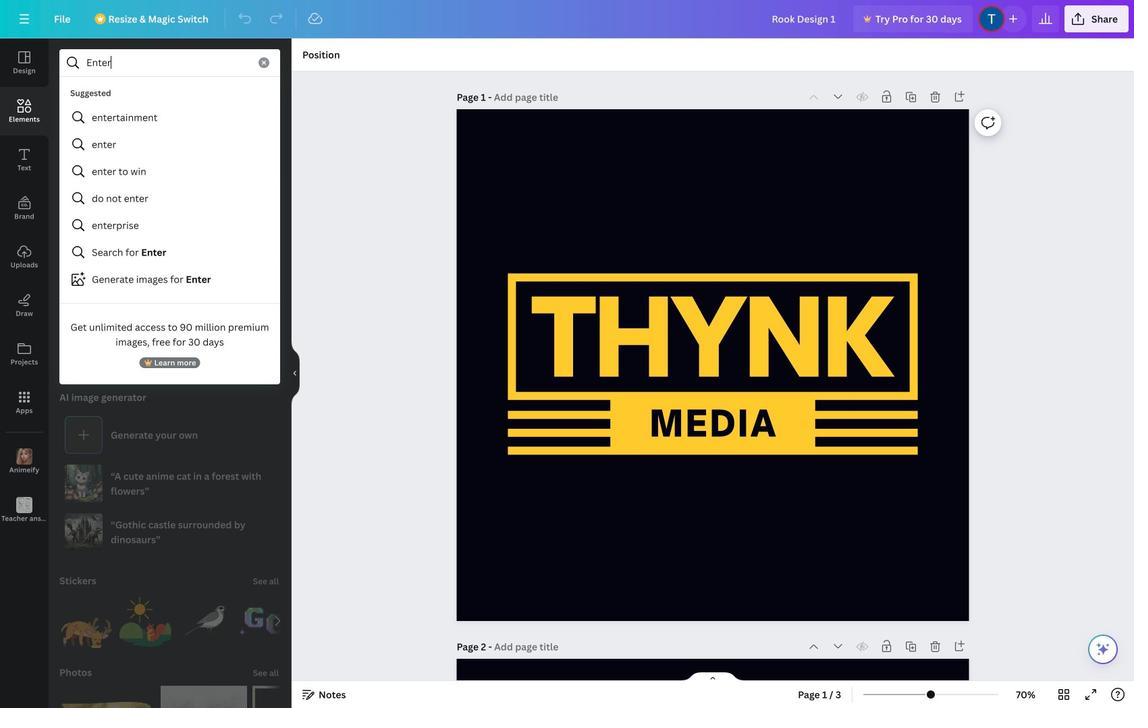 Task type: vqa. For each thing, say whether or not it's contained in the screenshot.
Top level navigation Element
no



Task type: describe. For each thing, give the bounding box(es) containing it.
show pages image
[[680, 672, 745, 683]]

main menu bar
[[0, 0, 1134, 38]]

1 add this line to the canvas image from the left
[[146, 244, 184, 282]]

triangle up image
[[275, 244, 313, 282]]

hide image
[[291, 341, 300, 406]]

Search elements search field
[[86, 50, 250, 76]]

0 vertical spatial page title text field
[[494, 90, 560, 104]]

Design title text field
[[761, 5, 848, 32]]

golden texture,splashes of gold, background,element spot. image
[[59, 687, 155, 709]]

side panel tab list
[[0, 38, 49, 535]]

2 add this line to the canvas image from the left
[[189, 244, 227, 282]]

egypt white gold sprinkles scattered chunks rectangle image
[[119, 152, 173, 206]]



Task type: locate. For each thing, give the bounding box(es) containing it.
1 candle doodle image from the top
[[59, 152, 113, 206]]

square image
[[59, 244, 97, 282]]

2 candle doodle image from the top
[[59, 319, 113, 373]]

1 vertical spatial candle doodle image
[[59, 319, 113, 373]]

group
[[238, 152, 292, 206], [119, 319, 173, 373], [178, 319, 232, 373], [238, 319, 292, 373]]

paper film portrait image
[[253, 687, 297, 709]]

0 vertical spatial candle doodle image
[[59, 152, 113, 206]]

sketchy drawing arrows vector illustration image
[[238, 319, 292, 373]]

add this line to the canvas image
[[146, 244, 184, 282], [189, 244, 227, 282]]

candle doodle image left 'two lines letter d design vector illustrator' image
[[59, 319, 113, 373]]

option
[[59, 315, 280, 374]]

1 vertical spatial page title text field
[[494, 641, 560, 654]]

candle doodle image left egypt white gold sprinkles scattered chunks rectangle image
[[59, 152, 113, 206]]

untitled media image
[[161, 687, 247, 709]]

Page title text field
[[494, 90, 560, 104], [494, 641, 560, 654]]

candle doodle image
[[59, 152, 113, 206], [59, 319, 113, 373]]

0 horizontal spatial add this line to the canvas image
[[146, 244, 184, 282]]

rounded square image
[[103, 244, 140, 282]]

canva assistant image
[[1095, 642, 1111, 658]]

search menu list box
[[59, 82, 280, 374]]

1 horizontal spatial add this line to the canvas image
[[189, 244, 227, 282]]

list
[[59, 82, 280, 293]]

two lines letter d design vector illustrator image
[[119, 319, 173, 373]]



